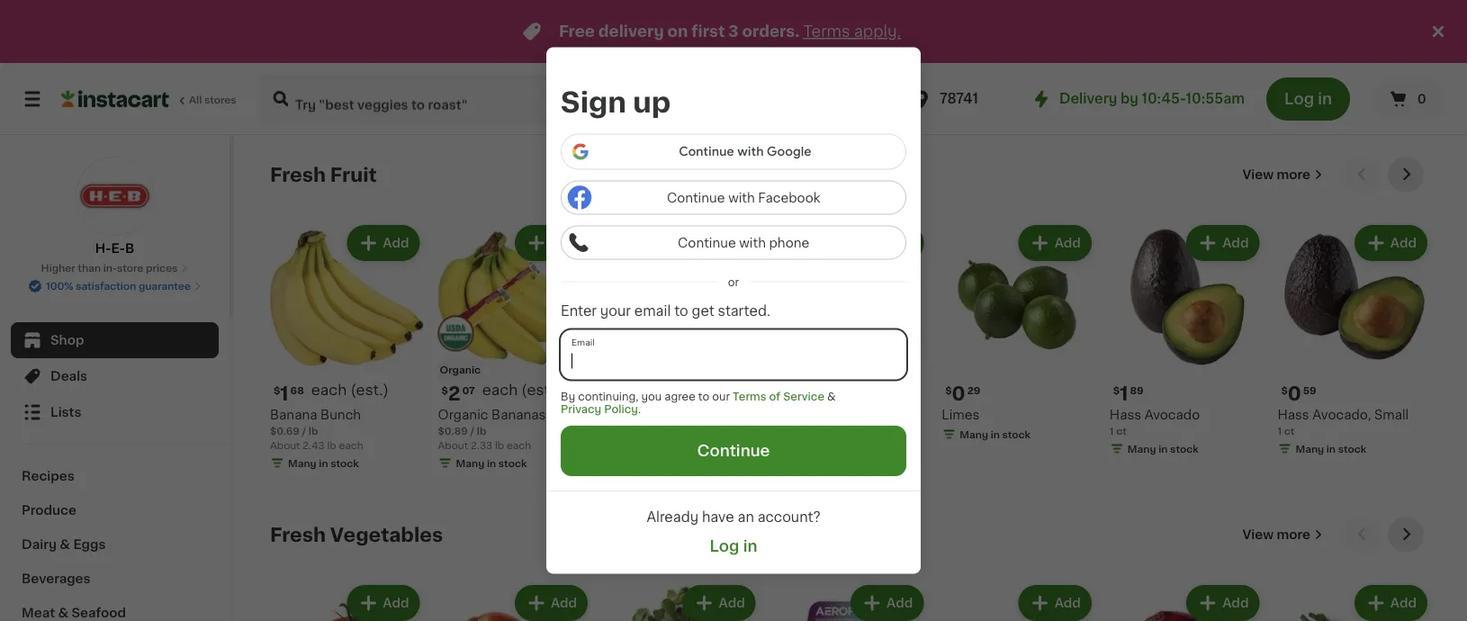 Task type: describe. For each thing, give the bounding box(es) containing it.
or
[[728, 277, 739, 287]]

avocado,
[[1313, 408, 1371, 421]]

enter your email to get started.
[[561, 305, 770, 318]]

hass avocado 1 ct
[[1110, 408, 1200, 436]]

2
[[448, 384, 460, 403]]

dairy & eggs
[[22, 538, 106, 551]]

continue for continue
[[697, 443, 770, 459]]

lb right 2.33 at the bottom left of the page
[[495, 440, 504, 450]]

organic for organic bananas $0.89 / lb about 2.33 lb each
[[438, 408, 488, 421]]

to inside by continuing, you agree to our terms of service & privacy policy .
[[698, 391, 710, 402]]

100% satisfaction guarantee
[[46, 281, 191, 291]]

68
[[290, 385, 304, 395]]

many down lemon
[[624, 429, 653, 439]]

2.33
[[471, 440, 493, 450]]

organic for organic
[[440, 365, 481, 375]]

our
[[712, 391, 730, 402]]

fresh for fresh fruit
[[270, 165, 326, 184]]

about for 1
[[270, 440, 300, 450]]

more for fresh fruit
[[1277, 168, 1311, 181]]

29
[[967, 385, 981, 395]]

avocado
[[1145, 408, 1200, 421]]

beverages
[[22, 573, 91, 585]]

fresh for fresh vegetables
[[270, 525, 326, 544]]

many down hass avocado 1 ct
[[1128, 444, 1156, 454]]

ct inside hass avocado 1 ct
[[1117, 426, 1127, 436]]

each inside organic bananas $0.89 / lb about 2.33 lb each
[[507, 440, 531, 450]]

$ for hass avocado
[[1113, 385, 1120, 395]]

limes
[[942, 408, 980, 421]]

shop link
[[11, 322, 219, 358]]

higher
[[41, 263, 75, 273]]

deals link
[[11, 358, 219, 394]]

meat
[[22, 607, 55, 619]]

continue for continue with phone
[[678, 236, 736, 249]]

lb right 2.43
[[327, 440, 336, 450]]

prices
[[146, 263, 178, 273]]

sign up
[[561, 89, 671, 117]]

09
[[799, 385, 813, 395]]

.
[[638, 404, 641, 414]]

b
[[125, 242, 134, 255]]

first
[[692, 24, 725, 39]]

view more button for fresh fruit
[[1236, 157, 1331, 193]]

& inside by continuing, you agree to our terms of service & privacy policy .
[[827, 391, 836, 402]]

1 up hass avocado 1 ct
[[1120, 384, 1128, 403]]

lb up 2.43
[[309, 426, 318, 436]]

all stores link
[[61, 74, 238, 124]]

terms for orders.
[[803, 24, 850, 39]]

log for log in button to the bottom
[[710, 538, 740, 554]]

shop
[[50, 334, 84, 347]]

5
[[784, 384, 797, 403]]

started.
[[718, 305, 770, 318]]

0 button
[[1372, 77, 1446, 121]]

policy
[[604, 404, 638, 414]]

enter
[[561, 305, 597, 318]]

h-
[[95, 242, 111, 255]]

many down 'hass avocado, small 1 ct'
[[1296, 444, 1324, 454]]

recipes link
[[11, 459, 219, 493]]

dairy & eggs link
[[11, 528, 219, 562]]

& for eggs
[[60, 538, 70, 551]]

more for fresh vegetables
[[1277, 528, 1311, 541]]

1 vertical spatial log in button
[[688, 536, 779, 556]]

already
[[647, 511, 699, 524]]

$ 5 09
[[778, 384, 813, 403]]

1 vertical spatial log in
[[710, 538, 758, 554]]

$ for lemon
[[610, 385, 616, 395]]

with for phone
[[739, 236, 766, 249]]

$ 0 89
[[610, 384, 645, 403]]

hass for 0
[[1278, 408, 1310, 421]]

each inside $2.07 each (estimated) element
[[482, 383, 518, 398]]

privacy policy link
[[561, 403, 638, 415]]

up
[[633, 89, 671, 117]]

delivery by 10:45-10:55am link
[[1031, 88, 1245, 110]]

hass for 1
[[1110, 408, 1142, 421]]

item carousel region containing fresh fruit
[[270, 157, 1431, 502]]

with for facebook
[[728, 191, 755, 204]]

fresh fruit
[[270, 165, 377, 184]]

continuing,
[[578, 391, 639, 402]]

than
[[78, 263, 101, 273]]

0 inside 0 'button'
[[1418, 93, 1427, 105]]

10:55am
[[1186, 92, 1245, 105]]

continue with facebook
[[667, 191, 821, 204]]

by
[[561, 391, 575, 402]]

h-e-b link
[[75, 157, 154, 257]]

0 vertical spatial log in button
[[1267, 77, 1350, 121]]

many in stock down 2.43
[[288, 458, 359, 468]]

each inside $1.68 each (estimated) element
[[311, 383, 347, 398]]

log for the top log in button
[[1285, 91, 1314, 107]]

higher than in-store prices link
[[41, 261, 189, 275]]

2.43
[[303, 440, 325, 450]]

small
[[1375, 408, 1409, 421]]

your
[[600, 305, 631, 318]]

hass avocado, small 1 ct
[[1278, 408, 1409, 436]]

lb up 2.33 at the bottom left of the page
[[477, 426, 486, 436]]

lists link
[[11, 394, 219, 430]]

eggs
[[73, 538, 106, 551]]

many in stock down limes
[[960, 429, 1031, 439]]

0 horizontal spatial to
[[674, 305, 688, 318]]

e-
[[111, 242, 125, 255]]

view more button for fresh vegetables
[[1236, 517, 1331, 553]]

have
[[702, 511, 734, 524]]

stores
[[204, 95, 236, 105]]

service
[[783, 391, 825, 402]]

$ for driscoll's organic raspberries
[[778, 385, 784, 395]]

$ 0 59
[[1281, 384, 1317, 403]]

terms for our
[[733, 391, 767, 402]]

$0.69
[[270, 426, 300, 436]]

higher than in-store prices
[[41, 263, 178, 273]]

10:45-
[[1142, 92, 1186, 105]]

59
[[1303, 385, 1317, 395]]



Task type: locate. For each thing, give the bounding box(es) containing it.
1 horizontal spatial about
[[438, 440, 468, 450]]

0 vertical spatial view more
[[1243, 168, 1311, 181]]

free
[[559, 24, 595, 39]]

about
[[270, 440, 300, 450], [438, 440, 468, 450]]

1 vertical spatial continue
[[678, 236, 736, 249]]

1 vertical spatial view more button
[[1236, 517, 1331, 553]]

about down the $0.89
[[438, 440, 468, 450]]

0 for hass avocado, small
[[1288, 384, 1302, 403]]

0 vertical spatial more
[[1277, 168, 1311, 181]]

2 view more button from the top
[[1236, 517, 1331, 553]]

with inside button
[[728, 191, 755, 204]]

Email email field
[[561, 330, 907, 379]]

1 horizontal spatial hass
[[1278, 408, 1310, 421]]

ct inside 'hass avocado, small 1 ct'
[[1284, 426, 1295, 436]]

hass down the $ 0 59 at the bottom
[[1278, 408, 1310, 421]]

many down 2.43
[[288, 458, 317, 468]]

$ 1 68
[[274, 384, 304, 403]]

an
[[738, 511, 754, 524]]

free delivery on first 3 orders. terms apply.
[[559, 24, 901, 39]]

0 vertical spatial log
[[1285, 91, 1314, 107]]

driscoll's organic raspberries
[[774, 408, 885, 439]]

0 vertical spatial with
[[728, 191, 755, 204]]

0
[[1418, 93, 1427, 105], [616, 384, 630, 403], [952, 384, 966, 403], [1288, 384, 1302, 403]]

2 / from the left
[[470, 426, 475, 436]]

2 view more from the top
[[1243, 528, 1311, 541]]

2 vertical spatial continue
[[697, 443, 770, 459]]

each down the bunch
[[339, 440, 363, 450]]

1 view from the top
[[1243, 168, 1274, 181]]

facebook
[[758, 191, 821, 204]]

view for fresh vegetables
[[1243, 528, 1274, 541]]

2 more from the top
[[1277, 528, 1311, 541]]

h-e-b
[[95, 242, 134, 255]]

1 about from the left
[[270, 440, 300, 450]]

beverages link
[[11, 562, 219, 596]]

log right 10:55am
[[1285, 91, 1314, 107]]

(est.) up the bunch
[[351, 383, 389, 398]]

produce link
[[11, 493, 219, 528]]

100%
[[46, 281, 73, 291]]

/ inside organic bananas $0.89 / lb about 2.33 lb each
[[470, 426, 475, 436]]

/ for 2
[[470, 426, 475, 436]]

each (est.) inside $2.07 each (estimated) element
[[482, 383, 560, 398]]

log in
[[1285, 91, 1332, 107], [710, 538, 758, 554]]

0 horizontal spatial ct
[[1117, 426, 1127, 436]]

dairy
[[22, 538, 57, 551]]

many in stock inside product group
[[456, 458, 527, 468]]

continue for continue with facebook
[[667, 191, 725, 204]]

account?
[[758, 511, 821, 524]]

$ inside the '$ 5 09'
[[778, 385, 784, 395]]

(est.) for 1
[[351, 383, 389, 398]]

organic inside driscoll's organic raspberries
[[835, 408, 885, 421]]

0 horizontal spatial log in
[[710, 538, 758, 554]]

1 horizontal spatial log
[[1285, 91, 1314, 107]]

hass down $ 1 89
[[1110, 408, 1142, 421]]

meat & seafood
[[22, 607, 126, 619]]

2 each (est.) from the left
[[482, 383, 560, 398]]

ct down the $ 0 59 at the bottom
[[1284, 426, 1295, 436]]

h-e-b logo image
[[75, 157, 154, 236]]

item carousel region containing fresh vegetables
[[270, 517, 1431, 621]]

3 $ from the left
[[610, 385, 616, 395]]

6 $ from the left
[[1113, 385, 1120, 395]]

2 hass from the left
[[1278, 408, 1310, 421]]

add button
[[349, 227, 418, 259], [517, 227, 586, 259], [685, 227, 754, 259], [853, 227, 922, 259], [1021, 227, 1090, 259], [1189, 227, 1258, 259], [1356, 227, 1426, 259], [349, 587, 418, 619], [517, 587, 586, 619], [685, 587, 754, 619], [853, 587, 922, 619], [1021, 587, 1090, 619], [1189, 587, 1258, 619], [1356, 587, 1426, 619]]

lists
[[50, 406, 81, 419]]

fresh left fruit
[[270, 165, 326, 184]]

fruit
[[330, 165, 377, 184]]

$ inside the $ 1 68
[[274, 385, 280, 395]]

in-
[[103, 263, 117, 273]]

ct
[[1117, 426, 1127, 436], [1284, 426, 1295, 436]]

continue with phone button
[[561, 225, 907, 260]]

each (est.) inside $1.68 each (estimated) element
[[311, 383, 389, 398]]

$ inside $ 1 89
[[1113, 385, 1120, 395]]

continue button
[[561, 426, 907, 476]]

1 89 from the left
[[632, 385, 645, 395]]

with inside button
[[739, 236, 766, 249]]

each up bananas
[[482, 383, 518, 398]]

0 horizontal spatial log in button
[[688, 536, 779, 556]]

phone
[[769, 236, 810, 249]]

each inside banana bunch $0.69 / lb about 2.43 lb each
[[339, 440, 363, 450]]

2 89 from the left
[[1130, 385, 1144, 395]]

$
[[274, 385, 280, 395], [442, 385, 448, 395], [610, 385, 616, 395], [778, 385, 784, 395], [946, 385, 952, 395], [1113, 385, 1120, 395], [1281, 385, 1288, 395]]

0 horizontal spatial hass
[[1110, 408, 1142, 421]]

78741 button
[[911, 74, 1019, 124]]

0 vertical spatial view
[[1243, 168, 1274, 181]]

2 ct from the left
[[1284, 426, 1295, 436]]

sign
[[561, 89, 627, 117]]

1 hass from the left
[[1110, 408, 1142, 421]]

many inside product group
[[456, 458, 485, 468]]

bunch
[[321, 408, 361, 421]]

delivery
[[1060, 92, 1118, 105]]

many in stock down 2.33 at the bottom left of the page
[[456, 458, 527, 468]]

$ for limes
[[946, 385, 952, 395]]

about down $0.69
[[270, 440, 300, 450]]

in inside product group
[[487, 458, 496, 468]]

product group containing 2
[[438, 221, 592, 474]]

5 $ from the left
[[946, 385, 952, 395]]

(est.)
[[351, 383, 389, 398], [521, 383, 560, 398]]

all
[[189, 95, 202, 105]]

continue up continue with phone button
[[667, 191, 725, 204]]

1 vertical spatial item carousel region
[[270, 517, 1431, 621]]

1 vertical spatial terms
[[733, 391, 767, 402]]

1 vertical spatial to
[[698, 391, 710, 402]]

by continuing, you agree to our terms of service & privacy policy .
[[561, 391, 836, 414]]

already have an account?
[[647, 511, 821, 524]]

0 vertical spatial fresh
[[270, 165, 326, 184]]

fresh left vegetables
[[270, 525, 326, 544]]

(est.) left by
[[521, 383, 560, 398]]

many down 2.33 at the bottom left of the page
[[456, 458, 485, 468]]

1 horizontal spatial log in button
[[1267, 77, 1350, 121]]

about inside organic bananas $0.89 / lb about 2.33 lb each
[[438, 440, 468, 450]]

to left get
[[674, 305, 688, 318]]

1 vertical spatial with
[[739, 236, 766, 249]]

product group containing 5
[[774, 221, 928, 472]]

1 horizontal spatial each (est.)
[[482, 383, 560, 398]]

1 item carousel region from the top
[[270, 157, 1431, 502]]

/ up 2.33 at the bottom left of the page
[[470, 426, 475, 436]]

/
[[302, 426, 306, 436], [470, 426, 475, 436]]

continue
[[667, 191, 725, 204], [678, 236, 736, 249], [697, 443, 770, 459]]

7 $ from the left
[[1281, 385, 1288, 395]]

on
[[668, 24, 688, 39]]

email
[[634, 305, 671, 318]]

89 up hass avocado 1 ct
[[1130, 385, 1144, 395]]

log
[[1285, 91, 1314, 107], [710, 538, 740, 554]]

1 horizontal spatial terms
[[803, 24, 850, 39]]

by
[[1121, 92, 1139, 105]]

89
[[632, 385, 645, 395], [1130, 385, 1144, 395]]

apply.
[[854, 24, 901, 39]]

1 each (est.) from the left
[[311, 383, 389, 398]]

0 horizontal spatial about
[[270, 440, 300, 450]]

1 left 68
[[280, 384, 289, 403]]

2 $ from the left
[[442, 385, 448, 395]]

view more for vegetables
[[1243, 528, 1311, 541]]

/ up 2.43
[[302, 426, 306, 436]]

about for 2
[[438, 440, 468, 450]]

1 horizontal spatial 89
[[1130, 385, 1144, 395]]

0 vertical spatial item carousel region
[[270, 157, 1431, 502]]

2 item carousel region from the top
[[270, 517, 1431, 621]]

to left our at the bottom left of the page
[[698, 391, 710, 402]]

1 horizontal spatial to
[[698, 391, 710, 402]]

0 vertical spatial view more button
[[1236, 157, 1331, 193]]

limited time offer region
[[0, 0, 1428, 63]]

you
[[641, 391, 662, 402]]

$ for hass avocado, small
[[1281, 385, 1288, 395]]

orders.
[[742, 24, 800, 39]]

$ 1 89
[[1113, 384, 1144, 403]]

organic up 07
[[440, 365, 481, 375]]

$2.07 each (estimated) element
[[438, 382, 592, 406]]

0 horizontal spatial terms
[[733, 391, 767, 402]]

0 for lemon
[[616, 384, 630, 403]]

89 for 0
[[632, 385, 645, 395]]

each down bananas
[[507, 440, 531, 450]]

1 view more button from the top
[[1236, 157, 1331, 193]]

continue up or
[[678, 236, 736, 249]]

terms left of
[[733, 391, 767, 402]]

hass inside 'hass avocado, small 1 ct'
[[1278, 408, 1310, 421]]

each up the bunch
[[311, 383, 347, 398]]

2 vertical spatial &
[[58, 607, 69, 619]]

bananas
[[492, 408, 546, 421]]

0 horizontal spatial (est.)
[[351, 383, 389, 398]]

1 horizontal spatial ct
[[1284, 426, 1295, 436]]

$ inside $ 2 07
[[442, 385, 448, 395]]

log in button
[[1267, 77, 1350, 121], [688, 536, 779, 556]]

terms
[[803, 24, 850, 39], [733, 391, 767, 402]]

with left the phone
[[739, 236, 766, 249]]

2 about from the left
[[438, 440, 468, 450]]

sponsored badge image
[[774, 457, 828, 468]]

2 (est.) from the left
[[521, 383, 560, 398]]

fresh vegetables
[[270, 525, 443, 544]]

add
[[383, 237, 409, 249], [551, 237, 577, 249], [719, 237, 745, 249], [887, 237, 913, 249], [1055, 237, 1081, 249], [1223, 237, 1249, 249], [1391, 237, 1417, 249], [383, 597, 409, 609], [551, 597, 577, 609], [719, 597, 745, 609], [887, 597, 913, 609], [1055, 597, 1081, 609], [1223, 597, 1249, 609], [1391, 597, 1417, 609]]

1 $ from the left
[[274, 385, 280, 395]]

89 inside $ 1 89
[[1130, 385, 1144, 395]]

many down limes
[[960, 429, 988, 439]]

0 vertical spatial continue
[[667, 191, 725, 204]]

1 view more from the top
[[1243, 168, 1311, 181]]

& right 09
[[827, 391, 836, 402]]

organic up the $0.89
[[438, 408, 488, 421]]

$ inside $ 0 89
[[610, 385, 616, 395]]

0 horizontal spatial 89
[[632, 385, 645, 395]]

with
[[728, 191, 755, 204], [739, 236, 766, 249]]

terms left apply.
[[803, 24, 850, 39]]

$ inside $ 0 29
[[946, 385, 952, 395]]

view for fresh fruit
[[1243, 168, 1274, 181]]

& right meat
[[58, 607, 69, 619]]

1 vertical spatial log
[[710, 538, 740, 554]]

terms apply. link
[[803, 24, 901, 39]]

many
[[624, 429, 653, 439], [960, 429, 988, 439], [1128, 444, 1156, 454], [1296, 444, 1324, 454], [288, 458, 317, 468], [456, 458, 485, 468]]

hass inside hass avocado 1 ct
[[1110, 408, 1142, 421]]

1
[[280, 384, 289, 403], [1120, 384, 1128, 403], [1110, 426, 1114, 436], [1278, 426, 1282, 436]]

$ 2 07
[[442, 384, 475, 403]]

None search field
[[257, 74, 673, 124]]

1 more from the top
[[1277, 168, 1311, 181]]

1 ct from the left
[[1117, 426, 1127, 436]]

view more for fruit
[[1243, 168, 1311, 181]]

1 inside hass avocado 1 ct
[[1110, 426, 1114, 436]]

to
[[674, 305, 688, 318], [698, 391, 710, 402]]

1 horizontal spatial (est.)
[[521, 383, 560, 398]]

$ inside the $ 0 59
[[1281, 385, 1288, 395]]

ct down $ 1 89
[[1117, 426, 1127, 436]]

each (est.) for 1
[[311, 383, 389, 398]]

2 view from the top
[[1243, 528, 1274, 541]]

/ inside banana bunch $0.69 / lb about 2.43 lb each
[[302, 426, 306, 436]]

terms inside by continuing, you agree to our terms of service & privacy policy .
[[733, 391, 767, 402]]

all stores
[[189, 95, 236, 105]]

continue with phone
[[678, 236, 810, 249]]

get
[[692, 305, 715, 318]]

89 inside $ 0 89
[[632, 385, 645, 395]]

0 vertical spatial terms
[[803, 24, 850, 39]]

delivery by 10:45-10:55am
[[1060, 92, 1245, 105]]

many in stock down '.'
[[624, 429, 695, 439]]

with up continue with phone
[[728, 191, 755, 204]]

4 $ from the left
[[778, 385, 784, 395]]

product group
[[270, 221, 424, 474], [438, 221, 592, 474], [606, 221, 760, 445], [774, 221, 928, 472], [942, 221, 1095, 445], [1110, 221, 1263, 460], [1278, 221, 1431, 460], [270, 582, 424, 621], [438, 582, 592, 621], [606, 582, 760, 621], [774, 582, 928, 621], [942, 582, 1095, 621], [1110, 582, 1263, 621], [1278, 582, 1431, 621]]

0 horizontal spatial /
[[302, 426, 306, 436]]

$1.68 each (estimated) element
[[270, 382, 424, 406]]

1 fresh from the top
[[270, 165, 326, 184]]

0 vertical spatial &
[[827, 391, 836, 402]]

(est.) inside $1.68 each (estimated) element
[[351, 383, 389, 398]]

produce
[[22, 504, 76, 517]]

stock inside product group
[[499, 458, 527, 468]]

terms of service link
[[733, 390, 825, 403]]

1 vertical spatial &
[[60, 538, 70, 551]]

1 down $ 1 89
[[1110, 426, 1114, 436]]

banana
[[270, 408, 317, 421]]

banana bunch $0.69 / lb about 2.43 lb each
[[270, 408, 363, 450]]

more
[[1277, 168, 1311, 181], [1277, 528, 1311, 541]]

seafood
[[72, 607, 126, 619]]

1 vertical spatial view more
[[1243, 528, 1311, 541]]

stock
[[667, 429, 695, 439], [1002, 429, 1031, 439], [1170, 444, 1199, 454], [1338, 444, 1367, 454], [331, 458, 359, 468], [499, 458, 527, 468]]

1 inside 'hass avocado, small 1 ct'
[[1278, 426, 1282, 436]]

& for seafood
[[58, 607, 69, 619]]

privacy
[[561, 404, 602, 414]]

view
[[1243, 168, 1274, 181], [1243, 528, 1274, 541]]

continue with facebook button
[[561, 180, 907, 215]]

89 up '.'
[[632, 385, 645, 395]]

hass
[[1110, 408, 1142, 421], [1278, 408, 1310, 421]]

/ for 1
[[302, 426, 306, 436]]

log down have
[[710, 538, 740, 554]]

about inside banana bunch $0.69 / lb about 2.43 lb each
[[270, 440, 300, 450]]

78741
[[940, 92, 979, 105]]

1 (est.) from the left
[[351, 383, 389, 398]]

terms inside limited time offer region
[[803, 24, 850, 39]]

instacart logo image
[[61, 88, 169, 110]]

& left eggs
[[60, 538, 70, 551]]

$0.89
[[438, 426, 468, 436]]

0 horizontal spatial each (est.)
[[311, 383, 389, 398]]

each (est.) up the bunch
[[311, 383, 389, 398]]

0 vertical spatial to
[[674, 305, 688, 318]]

organic up raspberries
[[835, 408, 885, 421]]

1 vertical spatial fresh
[[270, 525, 326, 544]]

recipes
[[22, 470, 74, 483]]

1 down the $ 0 59 at the bottom
[[1278, 426, 1282, 436]]

1 horizontal spatial log in
[[1285, 91, 1332, 107]]

(est.) inside $2.07 each (estimated) element
[[521, 383, 560, 398]]

item carousel region
[[270, 157, 1431, 502], [270, 517, 1431, 621]]

continue inside button
[[667, 191, 725, 204]]

0 vertical spatial log in
[[1285, 91, 1332, 107]]

deals
[[50, 370, 87, 383]]

many in stock down hass avocado 1 ct
[[1128, 444, 1199, 454]]

(est.) for 2
[[521, 383, 560, 398]]

fresh
[[270, 165, 326, 184], [270, 525, 326, 544]]

organic inside organic bananas $0.89 / lb about 2.33 lb each
[[438, 408, 488, 421]]

07
[[462, 385, 475, 395]]

vegetables
[[330, 525, 443, 544]]

1 vertical spatial more
[[1277, 528, 1311, 541]]

continue down our at the bottom left of the page
[[697, 443, 770, 459]]

1 vertical spatial view
[[1243, 528, 1274, 541]]

1 horizontal spatial /
[[470, 426, 475, 436]]

2 fresh from the top
[[270, 525, 326, 544]]

each (est.) up bananas
[[482, 383, 560, 398]]

1 / from the left
[[302, 426, 306, 436]]

89 for 1
[[1130, 385, 1144, 395]]

each (est.) for 2
[[482, 383, 560, 398]]

many in stock down 'hass avocado, small 1 ct'
[[1296, 444, 1367, 454]]

&
[[827, 391, 836, 402], [60, 538, 70, 551], [58, 607, 69, 619]]

0 horizontal spatial log
[[710, 538, 740, 554]]

0 for limes
[[952, 384, 966, 403]]



Task type: vqa. For each thing, say whether or not it's contained in the screenshot.
place corresponding to However,
no



